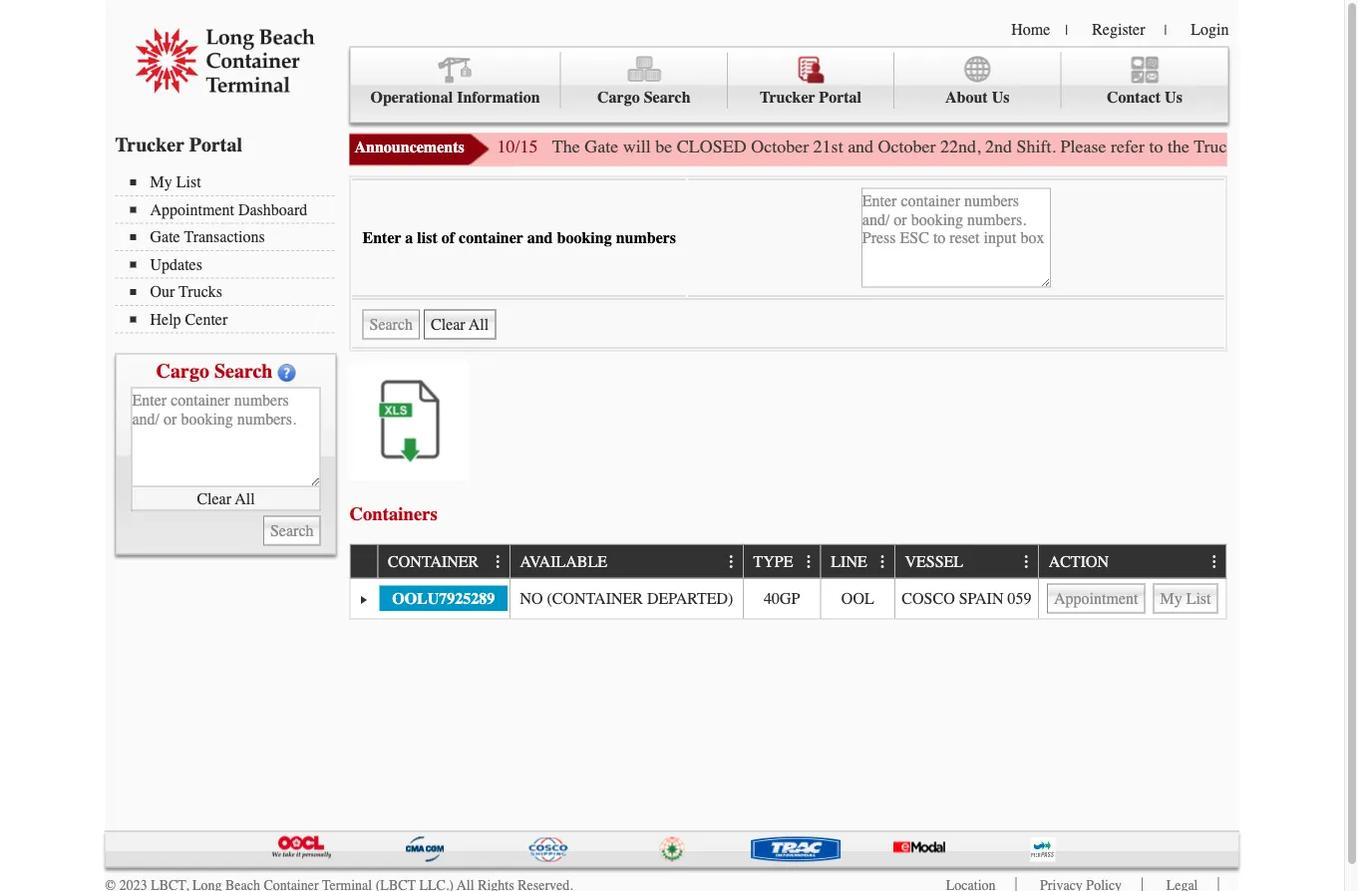 Task type: describe. For each thing, give the bounding box(es) containing it.
help
[[150, 310, 181, 329]]

to
[[1149, 137, 1163, 157]]

search inside cargo search link
[[644, 88, 691, 107]]

list
[[417, 229, 437, 247]]

numbers
[[616, 229, 676, 247]]

vessel column header
[[894, 545, 1038, 579]]

please
[[1061, 137, 1106, 157]]

web
[[1327, 137, 1357, 157]]

shift.
[[1017, 137, 1056, 157]]

us for about us
[[992, 88, 1009, 107]]

clear
[[197, 489, 231, 508]]

059
[[1008, 589, 1031, 608]]

enter a list of container and booking numbers
[[362, 229, 676, 247]]

cosco
[[902, 589, 955, 608]]

Enter container numbers and/ or booking numbers.  text field
[[131, 387, 321, 487]]

us for contact us
[[1165, 88, 1182, 107]]

1 vertical spatial cargo search
[[156, 359, 273, 382]]

available link
[[520, 545, 617, 578]]

container column header
[[377, 545, 510, 579]]

trucker inside "menu bar"
[[760, 88, 815, 107]]

40gp
[[764, 589, 800, 608]]

line column header
[[820, 545, 894, 579]]

enter
[[362, 229, 401, 247]]

operational
[[370, 88, 453, 107]]

my
[[150, 173, 172, 191]]

a
[[405, 229, 413, 247]]

1 vertical spatial trucker portal
[[115, 133, 242, 156]]

about us link
[[894, 52, 1061, 109]]

22nd,
[[940, 137, 981, 157]]

1 vertical spatial portal
[[189, 133, 242, 156]]

register
[[1092, 20, 1145, 38]]

register link
[[1092, 20, 1145, 38]]

cargo inside "menu bar"
[[597, 88, 640, 107]]

tree grid containing container
[[350, 545, 1226, 619]]

(container
[[547, 589, 643, 608]]

edit column settings image for container
[[490, 555, 506, 571]]

10/15
[[497, 137, 538, 157]]

cargo search link
[[561, 52, 728, 109]]

contact us link
[[1061, 52, 1228, 109]]

1 vertical spatial search
[[214, 359, 273, 382]]

edit column settings image for available
[[724, 555, 739, 571]]

available
[[520, 553, 607, 571]]

2 october from the left
[[878, 137, 936, 157]]

gate inside my list appointment dashboard gate transactions updates our trucks help center
[[150, 228, 180, 246]]

type link
[[753, 545, 803, 578]]

home link
[[1011, 20, 1050, 38]]

cosco spain 059
[[902, 589, 1031, 608]]

be
[[655, 137, 672, 157]]

1 vertical spatial cargo
[[156, 359, 209, 382]]

Enter container numbers and/ or booking numbers. Press ESC to reset input box text field
[[861, 188, 1051, 288]]

of
[[441, 229, 455, 247]]

updates link
[[130, 255, 335, 274]]

1 vertical spatial trucker
[[115, 133, 184, 156]]

clear all
[[197, 489, 255, 508]]

trucker portal link
[[728, 52, 894, 109]]

type
[[753, 553, 793, 571]]

announcements
[[354, 138, 464, 157]]

about us
[[945, 88, 1009, 107]]

ool
[[841, 589, 874, 608]]

oolu7925289 cell
[[377, 579, 510, 619]]

vessel link
[[905, 545, 973, 578]]

refer
[[1111, 137, 1145, 157]]

list
[[176, 173, 201, 191]]

portal inside "menu bar"
[[819, 88, 862, 107]]

line
[[831, 553, 867, 571]]

clear all button
[[131, 487, 321, 511]]

edit column settings image for action
[[1207, 555, 1223, 571]]



Task type: locate. For each thing, give the bounding box(es) containing it.
line link
[[831, 545, 877, 578]]

trucker up my
[[115, 133, 184, 156]]

gate transactions link
[[130, 228, 335, 246]]

october left 21st
[[751, 137, 809, 157]]

0 horizontal spatial menu bar
[[115, 171, 344, 334]]

ool cell
[[820, 579, 894, 619]]

1 horizontal spatial and
[[848, 137, 874, 157]]

0 horizontal spatial cargo search
[[156, 359, 273, 382]]

transactions
[[184, 228, 265, 246]]

portal
[[819, 88, 862, 107], [189, 133, 242, 156]]

spain
[[959, 589, 1004, 608]]

edit column settings image inside vessel column header
[[1019, 555, 1035, 571]]

edit column settings image for type
[[801, 555, 817, 571]]

action link
[[1049, 545, 1118, 578]]

cargo search down center
[[156, 359, 273, 382]]

row up 40gp
[[350, 545, 1226, 579]]

gate up updates
[[150, 228, 180, 246]]

login link
[[1191, 20, 1229, 38]]

tree grid
[[350, 545, 1226, 619]]

2 row from the top
[[350, 579, 1226, 619]]

2 us from the left
[[1165, 88, 1182, 107]]

2 horizontal spatial gate
[[1240, 137, 1274, 157]]

will
[[623, 137, 651, 157]]

center
[[185, 310, 228, 329]]

10/15 the gate will be closed october 21st and october 22nd, 2nd shift. please refer to the truck gate hours web 
[[497, 137, 1359, 157]]

truck
[[1194, 137, 1236, 157]]

1 horizontal spatial october
[[878, 137, 936, 157]]

my list link
[[130, 173, 335, 191]]

trucker portal inside "menu bar"
[[760, 88, 862, 107]]

trucker
[[760, 88, 815, 107], [115, 133, 184, 156]]

0 vertical spatial cargo
[[597, 88, 640, 107]]

portal up my list link
[[189, 133, 242, 156]]

appointment dashboard link
[[130, 200, 335, 219]]

available column header
[[510, 545, 743, 579]]

and left booking
[[527, 229, 553, 247]]

no (container departed) cell
[[510, 579, 743, 619]]

container
[[388, 553, 479, 571]]

container
[[459, 229, 523, 247]]

about
[[945, 88, 988, 107]]

0 horizontal spatial portal
[[189, 133, 242, 156]]

dashboard
[[238, 200, 307, 219]]

1 horizontal spatial us
[[1165, 88, 1182, 107]]

|
[[1065, 22, 1068, 38], [1164, 22, 1167, 38]]

None submit
[[362, 310, 420, 340], [263, 516, 321, 546], [362, 310, 420, 340], [263, 516, 321, 546]]

appointment
[[150, 200, 234, 219]]

4 edit column settings image from the left
[[875, 555, 891, 571]]

1 horizontal spatial cargo
[[597, 88, 640, 107]]

2 | from the left
[[1164, 22, 1167, 38]]

edit column settings image
[[490, 555, 506, 571], [724, 555, 739, 571], [801, 555, 817, 571], [875, 555, 891, 571], [1019, 555, 1035, 571], [1207, 555, 1223, 571]]

trucker up 21st
[[760, 88, 815, 107]]

operational information link
[[350, 52, 561, 109]]

edit column settings image for line
[[875, 555, 891, 571]]

and right 21st
[[848, 137, 874, 157]]

gate
[[584, 137, 618, 157], [1240, 137, 1274, 157], [150, 228, 180, 246]]

1 horizontal spatial cargo search
[[597, 88, 691, 107]]

cell
[[1038, 579, 1226, 619]]

3 edit column settings image from the left
[[801, 555, 817, 571]]

october
[[751, 137, 809, 157], [878, 137, 936, 157]]

trucker portal up 21st
[[760, 88, 862, 107]]

1 edit column settings image from the left
[[490, 555, 506, 571]]

updates
[[150, 255, 202, 274]]

0 horizontal spatial trucker
[[115, 133, 184, 156]]

cosco spain 059 cell
[[894, 579, 1038, 619]]

1 vertical spatial and
[[527, 229, 553, 247]]

edit column settings image for vessel
[[1019, 555, 1035, 571]]

| left login
[[1164, 22, 1167, 38]]

edit column settings image inside container column header
[[490, 555, 506, 571]]

oolu7925289
[[392, 589, 495, 608]]

gate right "the"
[[584, 137, 618, 157]]

cargo down help
[[156, 359, 209, 382]]

my list appointment dashboard gate transactions updates our trucks help center
[[150, 173, 307, 329]]

0 vertical spatial menu bar
[[349, 46, 1229, 123]]

None button
[[424, 310, 496, 340], [1047, 584, 1145, 614], [1153, 584, 1218, 614], [424, 310, 496, 340], [1047, 584, 1145, 614], [1153, 584, 1218, 614]]

action column header
[[1038, 545, 1226, 579]]

1 horizontal spatial trucker
[[760, 88, 815, 107]]

edit column settings image inside type column header
[[801, 555, 817, 571]]

search down help center link
[[214, 359, 273, 382]]

0 horizontal spatial trucker portal
[[115, 133, 242, 156]]

edit column settings image inside available column header
[[724, 555, 739, 571]]

1 | from the left
[[1065, 22, 1068, 38]]

us right about
[[992, 88, 1009, 107]]

contact us
[[1107, 88, 1182, 107]]

2 edit column settings image from the left
[[724, 555, 739, 571]]

cargo search up will
[[597, 88, 691, 107]]

search
[[644, 88, 691, 107], [214, 359, 273, 382]]

0 horizontal spatial search
[[214, 359, 273, 382]]

closed
[[677, 137, 746, 157]]

login
[[1191, 20, 1229, 38]]

trucks
[[179, 283, 222, 301]]

menu bar
[[349, 46, 1229, 123], [115, 171, 344, 334]]

1 horizontal spatial portal
[[819, 88, 862, 107]]

40gp cell
[[743, 579, 820, 619]]

0 vertical spatial cargo search
[[597, 88, 691, 107]]

all
[[235, 489, 255, 508]]

container link
[[388, 545, 488, 578]]

6 edit column settings image from the left
[[1207, 555, 1223, 571]]

1 october from the left
[[751, 137, 809, 157]]

the
[[1168, 137, 1190, 157]]

booking
[[557, 229, 612, 247]]

information
[[457, 88, 540, 107]]

the
[[552, 137, 580, 157]]

1 us from the left
[[992, 88, 1009, 107]]

| right home
[[1065, 22, 1068, 38]]

vessel
[[905, 553, 963, 571]]

0 horizontal spatial and
[[527, 229, 553, 247]]

trucker portal
[[760, 88, 862, 107], [115, 133, 242, 156]]

cargo search
[[597, 88, 691, 107], [156, 359, 273, 382]]

departed)
[[647, 589, 733, 608]]

1 horizontal spatial menu bar
[[349, 46, 1229, 123]]

0 vertical spatial trucker
[[760, 88, 815, 107]]

row containing container
[[350, 545, 1226, 579]]

action
[[1049, 553, 1109, 571]]

0 horizontal spatial |
[[1065, 22, 1068, 38]]

row down type link on the bottom right of page
[[350, 579, 1226, 619]]

1 horizontal spatial gate
[[584, 137, 618, 157]]

hours
[[1279, 137, 1323, 157]]

0 vertical spatial search
[[644, 88, 691, 107]]

us
[[992, 88, 1009, 107], [1165, 88, 1182, 107]]

no
[[520, 589, 543, 608]]

1 horizontal spatial |
[[1164, 22, 1167, 38]]

and
[[848, 137, 874, 157], [527, 229, 553, 247]]

edit column settings image inside line column header
[[875, 555, 891, 571]]

1 horizontal spatial search
[[644, 88, 691, 107]]

cargo up will
[[597, 88, 640, 107]]

our trucks link
[[130, 283, 335, 301]]

operational information
[[370, 88, 540, 107]]

1 horizontal spatial trucker portal
[[760, 88, 862, 107]]

0 vertical spatial trucker portal
[[760, 88, 862, 107]]

containers
[[349, 504, 438, 525]]

21st
[[813, 137, 843, 157]]

cargo
[[597, 88, 640, 107], [156, 359, 209, 382]]

contact
[[1107, 88, 1161, 107]]

1 vertical spatial menu bar
[[115, 171, 344, 334]]

no (container departed)
[[520, 589, 733, 608]]

home
[[1011, 20, 1050, 38]]

help center link
[[130, 310, 335, 329]]

trucker portal up list
[[115, 133, 242, 156]]

menu bar containing operational information
[[349, 46, 1229, 123]]

0 horizontal spatial us
[[992, 88, 1009, 107]]

2nd
[[985, 137, 1012, 157]]

menu bar containing my list
[[115, 171, 344, 334]]

our
[[150, 283, 175, 301]]

october left 22nd,
[[878, 137, 936, 157]]

0 horizontal spatial cargo
[[156, 359, 209, 382]]

1 row from the top
[[350, 545, 1226, 579]]

0 vertical spatial and
[[848, 137, 874, 157]]

search up be
[[644, 88, 691, 107]]

portal up 21st
[[819, 88, 862, 107]]

us right contact
[[1165, 88, 1182, 107]]

0 horizontal spatial october
[[751, 137, 809, 157]]

row containing oolu7925289
[[350, 579, 1226, 619]]

type column header
[[743, 545, 820, 579]]

0 vertical spatial portal
[[819, 88, 862, 107]]

0 horizontal spatial gate
[[150, 228, 180, 246]]

row
[[350, 545, 1226, 579], [350, 579, 1226, 619]]

edit column settings image inside action column header
[[1207, 555, 1223, 571]]

5 edit column settings image from the left
[[1019, 555, 1035, 571]]

gate right 'truck'
[[1240, 137, 1274, 157]]



